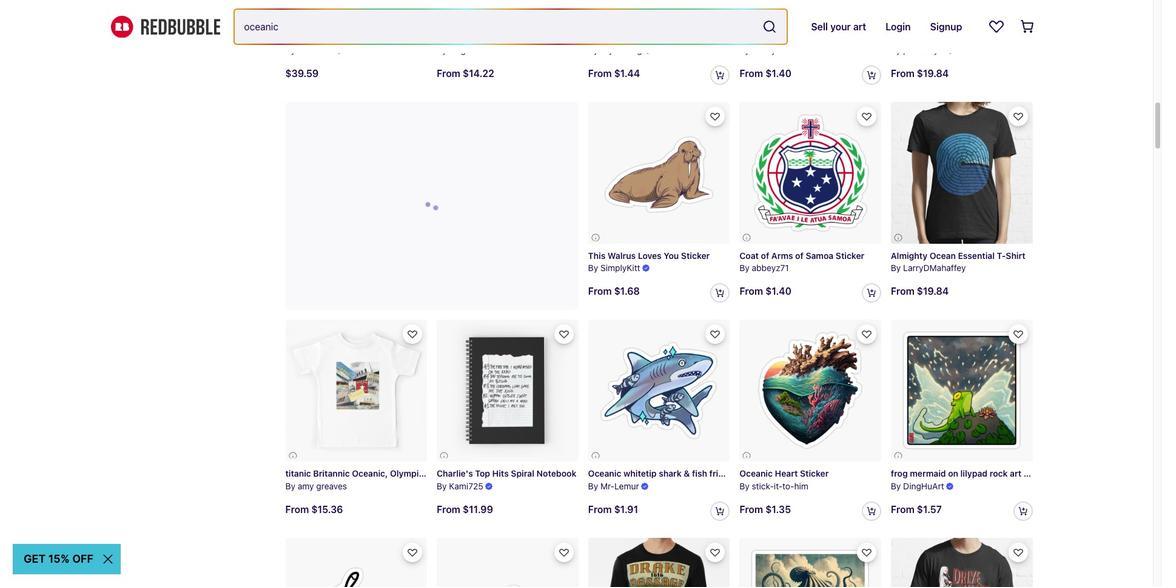 Task type: describe. For each thing, give the bounding box(es) containing it.
from left $1.68
[[588, 286, 612, 297]]

almighty ocean   essential t-shirt by larrydmahaffey
[[891, 250, 1026, 273]]

titanic
[[285, 468, 311, 479]]

from $1.91
[[588, 504, 638, 515]]

mr-
[[601, 481, 615, 491]]

by simplykitt
[[588, 263, 640, 273]]

Search term search field
[[234, 10, 758, 44]]

and
[[508, 32, 523, 43]]

oceanic inside oceanic heart sticker by stick-it-to-him
[[740, 468, 773, 479]]

to-
[[783, 481, 794, 491]]

enigmaticone
[[449, 45, 502, 55]]

this walrus loves you sticker
[[588, 250, 710, 261]]

from $11.99
[[437, 504, 493, 515]]

by kami725
[[437, 481, 483, 491]]

by inside almighty ocean   essential t-shirt by larrydmahaffey
[[891, 263, 901, 273]]

from $1.68
[[588, 286, 640, 297]]

sticker inside 'coat of arms of samoa sticker by abbeyz71'
[[836, 250, 865, 261]]

from down mr-
[[588, 504, 612, 515]]

$1.91
[[614, 504, 638, 515]]

apparel
[[1029, 32, 1060, 43]]

from $1.44
[[588, 68, 640, 79]]

$19.84 for shark t-shirt - oceanic elegance apparel essential t-shirt
[[917, 68, 949, 79]]

1 horizontal spatial essential
[[1063, 32, 1099, 43]]

it-
[[774, 481, 783, 491]]

dreamscape
[[352, 32, 403, 43]]

you
[[664, 250, 679, 261]]

him
[[794, 481, 809, 491]]

shirt inside almighty ocean   essential t-shirt by larrydmahaffey
[[1006, 250, 1026, 261]]

from $1.40 for coat of arms of tonga  sticker by abbeyz71
[[740, 68, 792, 79]]

national
[[437, 32, 471, 43]]

amy
[[298, 481, 314, 491]]

serene
[[285, 32, 314, 43]]

top
[[475, 468, 490, 479]]

kids
[[426, 468, 444, 479]]

tonga
[[806, 32, 831, 43]]

electric
[[588, 32, 619, 43]]

dinghuart
[[903, 481, 944, 491]]

frog mermaid on lilypad rock art sticker
[[891, 468, 1053, 479]]

lilypad
[[961, 468, 988, 479]]

sea
[[621, 32, 637, 43]]

coat of arms of samoa sticker by abbeyz71
[[740, 250, 865, 273]]

simplykitt
[[601, 263, 640, 273]]

classic
[[669, 32, 698, 43]]

titanic britannic oceanic, olympic kids t-shirt by amy greaves
[[285, 468, 475, 491]]

stick-
[[752, 481, 774, 491]]

by inside 'coat of arms of samoa sticker by abbeyz71'
[[740, 263, 750, 273]]

$1.44
[[614, 68, 640, 79]]

shark
[[659, 468, 682, 479]]

by mr-lemur
[[588, 481, 639, 491]]

atmospheric
[[526, 32, 578, 43]]

shirt inside titanic britannic oceanic, olympic kids t-shirt by amy greaves
[[455, 468, 475, 479]]

noaa
[[642, 32, 666, 43]]

from left $1.44
[[588, 68, 612, 79]]

$14.22
[[463, 68, 494, 79]]

electric sea urchin sticker
[[588, 32, 697, 43]]

oceanic up mr-
[[588, 468, 621, 479]]

from left "$14.22"
[[437, 68, 460, 79]]

oceanic whitetip shark & fish friends sticker image
[[588, 320, 730, 462]]

titanic britannic oceanic, olympic kids t-shirt image
[[285, 320, 427, 462]]

redbubble logo image
[[111, 16, 220, 38]]

walrus
[[608, 250, 636, 261]]

by pizzaboyin
[[891, 45, 945, 55]]

arms for tonga
[[772, 32, 793, 43]]

national oceanic and atmospheric administration noaa classic mug by enigmaticone
[[437, 32, 718, 55]]

this walrus loves you sticker image
[[588, 102, 730, 244]]

from $19.84 for shark t-shirt - oceanic elegance apparel essential t-shirt
[[891, 68, 949, 79]]

mermaid
[[910, 468, 946, 479]]

bryankring
[[601, 45, 642, 55]]

coat of arms of tonga  sticker by abbeyz71
[[740, 32, 862, 55]]

arms for samoa
[[772, 250, 793, 261]]

h
[[328, 45, 333, 55]]

mug
[[700, 32, 718, 43]]

$1.40 for tonga
[[766, 68, 792, 79]]

oceanic whitetip shark & fish friends sticker
[[588, 468, 769, 479]]

by inside titanic britannic oceanic, olympic kids t-shirt by amy greaves
[[285, 481, 295, 491]]

serene oceanic dreamscape graphic t-shirt
[[285, 32, 468, 43]]

administration
[[580, 32, 640, 43]]

lemur
[[615, 481, 639, 491]]

shark t-shirt - oceanic elegance apparel essential t-shirt
[[891, 32, 1130, 43]]

from $1.40 for coat of arms of samoa sticker by abbeyz71
[[740, 286, 792, 297]]

sticker up stick-
[[741, 468, 769, 479]]

$1.57
[[917, 504, 942, 515]]

samoa
[[806, 250, 834, 261]]

fish
[[692, 468, 707, 479]]

by bryankring
[[588, 45, 642, 55]]

olympic
[[390, 468, 424, 479]]

loves
[[638, 250, 662, 261]]

graphic
[[405, 32, 437, 43]]

$1.35
[[766, 504, 791, 515]]

$15.36
[[311, 504, 343, 515]]

heart
[[775, 468, 798, 479]]

by inside 'national oceanic and atmospheric administration noaa classic mug by enigmaticone'
[[437, 45, 447, 55]]

friends
[[710, 468, 738, 479]]

kami725
[[449, 481, 483, 491]]

oceanic right the - at the top of page
[[954, 32, 987, 43]]



Task type: locate. For each thing, give the bounding box(es) containing it.
$11.99
[[463, 504, 493, 515]]

sticker right tonga
[[833, 32, 862, 43]]

from down almighty
[[891, 286, 915, 297]]

oceanic inside 'national oceanic and atmospheric administration noaa classic mug by enigmaticone'
[[473, 32, 506, 43]]

oceanic up enigmaticone
[[473, 32, 506, 43]]

from $19.84
[[891, 68, 949, 79], [891, 286, 949, 297]]

on
[[948, 468, 959, 479]]

1 vertical spatial from $19.84
[[891, 286, 949, 297]]

$19.84
[[917, 68, 949, 79], [917, 286, 949, 297]]

1 arms from the top
[[772, 32, 793, 43]]

oceanic up stick-
[[740, 468, 773, 479]]

from $19.84 for almighty ocean   essential t-shirt
[[891, 286, 949, 297]]

abbeyz71 inside 'coat of arms of samoa sticker by abbeyz71'
[[752, 263, 789, 273]]

essential right the apparel
[[1063, 32, 1099, 43]]

from down amy
[[285, 504, 309, 515]]

1 abbeyz71 from the top
[[752, 45, 789, 55]]

arms left samoa
[[772, 250, 793, 261]]

elegance
[[989, 32, 1026, 43]]

1 vertical spatial $19.84
[[917, 286, 949, 297]]

1 vertical spatial abbeyz71
[[752, 263, 789, 273]]

oceanic,
[[352, 468, 388, 479]]

oceanic heart sticker by stick-it-to-him
[[740, 468, 829, 491]]

from down stick-
[[740, 504, 763, 515]]

-
[[948, 32, 952, 43]]

from $1.40 down coat of arms of tonga  sticker by abbeyz71
[[740, 68, 792, 79]]

larrydmahaffey
[[903, 263, 966, 273]]

0 vertical spatial arms
[[772, 32, 793, 43]]

0 vertical spatial essential
[[1063, 32, 1099, 43]]

pizzaboyin
[[903, 45, 945, 55]]

coat inside 'coat of arms of samoa sticker by abbeyz71'
[[740, 250, 759, 261]]

t- inside almighty ocean   essential t-shirt by larrydmahaffey
[[997, 250, 1006, 261]]

abbeyz71 for coat of arms of samoa sticker by abbeyz71
[[752, 263, 789, 273]]

2 abbeyz71 from the top
[[752, 263, 789, 273]]

melocc
[[298, 45, 326, 55]]

from down 'coat of arms of samoa sticker by abbeyz71'
[[740, 286, 763, 297]]

0 vertical spatial $1.40
[[766, 68, 792, 79]]

from down by kami725
[[437, 504, 460, 515]]

abbeyz71
[[752, 45, 789, 55], [752, 263, 789, 273]]

$1.68
[[614, 286, 640, 297]]

2 $1.40 from the top
[[766, 286, 792, 297]]

1 vertical spatial coat
[[740, 250, 759, 261]]

arms inside coat of arms of tonga  sticker by abbeyz71
[[772, 32, 793, 43]]

$19.84 for almighty ocean   essential t-shirt
[[917, 286, 949, 297]]

2 from $19.84 from the top
[[891, 286, 949, 297]]

from $1.35
[[740, 504, 791, 515]]

by dinghuart
[[891, 481, 944, 491]]

None field
[[234, 10, 787, 44]]

rock
[[990, 468, 1008, 479]]

$19.84 down pizzaboyin
[[917, 68, 949, 79]]

1 from $1.40 from the top
[[740, 68, 792, 79]]

almighty ocean   essential t-shirt image
[[891, 102, 1033, 244]]

arms
[[772, 32, 793, 43], [772, 250, 793, 261]]

oceanic
[[316, 32, 349, 43], [473, 32, 506, 43], [954, 32, 987, 43], [740, 468, 773, 479], [588, 468, 621, 479]]

t-
[[439, 32, 448, 43], [917, 32, 926, 43], [1102, 32, 1111, 43], [997, 250, 1006, 261], [446, 468, 455, 479]]

0 vertical spatial abbeyz71
[[752, 45, 789, 55]]

2 coat from the top
[[740, 250, 759, 261]]

coat inside coat of arms of tonga  sticker by abbeyz71
[[740, 32, 759, 43]]

oceanic up h
[[316, 32, 349, 43]]

from
[[437, 68, 460, 79], [740, 68, 763, 79], [588, 68, 612, 79], [891, 68, 915, 79], [740, 286, 763, 297], [891, 286, 915, 297], [588, 286, 612, 297], [285, 504, 309, 515], [740, 504, 763, 515], [437, 504, 460, 515], [588, 504, 612, 515], [891, 504, 915, 515]]

&
[[684, 468, 690, 479]]

1 vertical spatial $1.40
[[766, 286, 792, 297]]

notebook
[[537, 468, 577, 479]]

by melocc h
[[285, 45, 333, 55]]

sticker right you
[[681, 250, 710, 261]]

sticker left mug
[[668, 32, 697, 43]]

essential inside almighty ocean   essential t-shirt by larrydmahaffey
[[958, 250, 995, 261]]

0 vertical spatial from $1.40
[[740, 68, 792, 79]]

abbeyz71 for coat of arms of tonga  sticker by abbeyz71
[[752, 45, 789, 55]]

this
[[588, 250, 606, 261]]

greaves
[[316, 481, 347, 491]]

from down by pizzaboyin
[[891, 68, 915, 79]]

from $1.40
[[740, 68, 792, 79], [740, 286, 792, 297]]

coat of arms of samoa sticker image
[[740, 102, 881, 244]]

charlie's top hits spiral notebook
[[437, 468, 577, 479]]

oceanic heart sticker image
[[740, 320, 881, 462]]

0 vertical spatial from $19.84
[[891, 68, 949, 79]]

coat for coat of arms of tonga  sticker
[[740, 32, 759, 43]]

0 vertical spatial coat
[[740, 32, 759, 43]]

coat for coat of arms of samoa sticker
[[740, 250, 759, 261]]

$1.40 down 'coat of arms of samoa sticker by abbeyz71'
[[766, 286, 792, 297]]

frog mermaid on lilypad rock art sticker image
[[891, 320, 1033, 462]]

$1.40 down coat of arms of tonga  sticker by abbeyz71
[[766, 68, 792, 79]]

$19.84 down larrydmahaffey
[[917, 286, 949, 297]]

2 arms from the top
[[772, 250, 793, 261]]

$1.40
[[766, 68, 792, 79], [766, 286, 792, 297]]

charlie's top hits spiral notebook image
[[437, 320, 579, 462]]

1 coat from the top
[[740, 32, 759, 43]]

essential right ocean
[[958, 250, 995, 261]]

1 $19.84 from the top
[[917, 68, 949, 79]]

shirt
[[448, 32, 468, 43], [926, 32, 946, 43], [1110, 32, 1130, 43], [1006, 250, 1026, 261], [455, 468, 475, 479]]

1 vertical spatial arms
[[772, 250, 793, 261]]

from down coat of arms of tonga  sticker by abbeyz71
[[740, 68, 763, 79]]

charlie's
[[437, 468, 473, 479]]

0 vertical spatial $19.84
[[917, 68, 949, 79]]

sticker inside oceanic heart sticker by stick-it-to-him
[[800, 468, 829, 479]]

essential
[[1063, 32, 1099, 43], [958, 250, 995, 261]]

arms left tonga
[[772, 32, 793, 43]]

t- inside titanic britannic oceanic, olympic kids t-shirt by amy greaves
[[446, 468, 455, 479]]

abbeyz71 inside coat of arms of tonga  sticker by abbeyz71
[[752, 45, 789, 55]]

1 from $19.84 from the top
[[891, 68, 949, 79]]

from $1.57
[[891, 504, 942, 515]]

sticker inside coat of arms of tonga  sticker by abbeyz71
[[833, 32, 862, 43]]

hits
[[492, 468, 509, 479]]

spiral
[[511, 468, 534, 479]]

$39.59
[[285, 68, 319, 79]]

from left $1.57
[[891, 504, 915, 515]]

$1.40 for samoa
[[766, 286, 792, 297]]

ocean
[[930, 250, 956, 261]]

sticker right art
[[1024, 468, 1053, 479]]

0 horizontal spatial essential
[[958, 250, 995, 261]]

sticker up him
[[800, 468, 829, 479]]

1 vertical spatial essential
[[958, 250, 995, 261]]

shark
[[891, 32, 915, 43]]

from $19.84 down larrydmahaffey
[[891, 286, 949, 297]]

by inside oceanic heart sticker by stick-it-to-him
[[740, 481, 750, 491]]

2 $19.84 from the top
[[917, 286, 949, 297]]

whitetip
[[624, 468, 657, 479]]

from $19.84 down by pizzaboyin
[[891, 68, 949, 79]]

from $1.40 down 'coat of arms of samoa sticker by abbeyz71'
[[740, 286, 792, 297]]

of
[[761, 32, 769, 43], [795, 32, 804, 43], [761, 250, 769, 261], [795, 250, 804, 261]]

urchin
[[639, 32, 666, 43]]

by
[[285, 45, 295, 55], [437, 45, 447, 55], [740, 45, 750, 55], [588, 45, 598, 55], [891, 45, 901, 55], [740, 263, 750, 273], [588, 263, 598, 273], [891, 263, 901, 273], [285, 481, 295, 491], [437, 481, 447, 491], [740, 481, 750, 491], [588, 481, 598, 491], [891, 481, 901, 491]]

frog
[[891, 468, 908, 479]]

sticker right samoa
[[836, 250, 865, 261]]

1 $1.40 from the top
[[766, 68, 792, 79]]

from $14.22
[[437, 68, 494, 79]]

art
[[1010, 468, 1022, 479]]

arms inside 'coat of arms of samoa sticker by abbeyz71'
[[772, 250, 793, 261]]

sticker
[[833, 32, 862, 43], [668, 32, 697, 43], [836, 250, 865, 261], [681, 250, 710, 261], [800, 468, 829, 479], [741, 468, 769, 479], [1024, 468, 1053, 479]]

from $15.36
[[285, 504, 343, 515]]

by inside coat of arms of tonga  sticker by abbeyz71
[[740, 45, 750, 55]]

1 vertical spatial from $1.40
[[740, 286, 792, 297]]

2 from $1.40 from the top
[[740, 286, 792, 297]]

almighty
[[891, 250, 928, 261]]

britannic
[[313, 468, 350, 479]]



Task type: vqa. For each thing, say whether or not it's contained in the screenshot.


